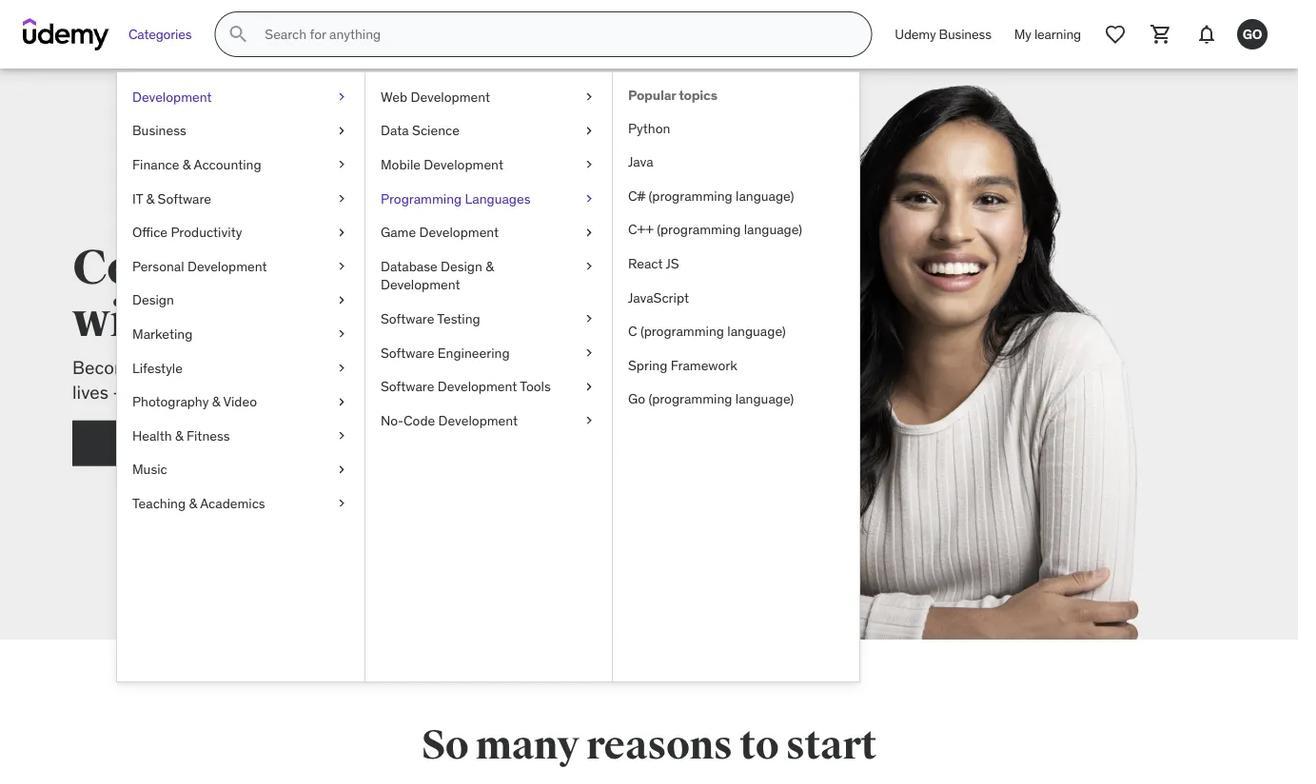 Task type: locate. For each thing, give the bounding box(es) containing it.
xsmall image inside teaching & academics "link"
[[334, 494, 349, 513]]

become
[[72, 356, 139, 378]]

xsmall image for mobile development
[[582, 155, 597, 174]]

xsmall image inside 'database design & development' link
[[582, 257, 597, 276]]

xsmall image
[[582, 88, 597, 106], [582, 121, 597, 140], [334, 155, 349, 174], [582, 155, 597, 174], [582, 189, 597, 208], [582, 257, 597, 276], [334, 325, 349, 343], [334, 359, 349, 377], [582, 377, 597, 396], [334, 392, 349, 411], [582, 411, 597, 430], [334, 460, 349, 479]]

topics
[[679, 87, 718, 104]]

programming languages link
[[366, 182, 612, 215]]

c# (programming language)
[[628, 187, 794, 204]]

language) down javascript link at the top of page
[[728, 323, 786, 340]]

xsmall image inside marketing "link"
[[334, 325, 349, 343]]

business link
[[117, 114, 365, 148]]

(programming up "spring framework"
[[641, 323, 724, 340]]

& left the get
[[175, 427, 183, 444]]

udemy business link
[[884, 11, 1003, 57]]

go
[[628, 390, 645, 407]]

0 horizontal spatial design
[[132, 291, 174, 308]]

(programming down "spring framework"
[[649, 390, 732, 407]]

python
[[628, 119, 670, 136]]

xsmall image inside it & software link
[[334, 189, 349, 208]]

software testing
[[381, 310, 480, 327]]

(programming up c++ (programming language)
[[649, 187, 733, 204]]

marketing link
[[117, 317, 365, 351]]

& for video
[[212, 393, 220, 410]]

development down programming languages
[[419, 224, 499, 241]]

xsmall image inside software testing link
[[582, 310, 597, 328]]

mobile development link
[[366, 148, 612, 182]]

business up finance
[[132, 122, 186, 139]]

get
[[185, 433, 210, 453]]

music
[[132, 461, 167, 478]]

your
[[211, 381, 245, 404]]

programming
[[381, 190, 462, 207]]

software up office productivity
[[158, 190, 211, 207]]

code
[[404, 412, 435, 429]]

software
[[158, 190, 211, 207], [381, 310, 434, 327], [381, 344, 434, 361], [381, 378, 434, 395]]

xsmall image for music
[[334, 460, 349, 479]]

development down database
[[381, 276, 460, 293]]

with
[[72, 291, 173, 350]]

language) down java link at the top of page
[[736, 187, 794, 204]]

software engineering
[[381, 344, 510, 361]]

& right "it"
[[146, 190, 154, 207]]

xsmall image for software development tools
[[582, 377, 597, 396]]

database
[[381, 257, 438, 275]]

software up software engineering
[[381, 310, 434, 327]]

wishlist image
[[1104, 23, 1127, 46]]

design down personal
[[132, 291, 174, 308]]

xsmall image inside 'personal development' link
[[334, 257, 349, 276]]

& left video
[[212, 393, 220, 410]]

xsmall image inside software development tools link
[[582, 377, 597, 396]]

xsmall image inside development link
[[334, 88, 349, 106]]

software for software development tools
[[381, 378, 434, 395]]

health & fitness link
[[117, 419, 365, 453]]

productivity
[[171, 224, 242, 241]]

c++ (programming language)
[[628, 221, 803, 238]]

c# (programming language) link
[[613, 179, 860, 213]]

xsmall image for game development
[[582, 223, 597, 242]]

development
[[132, 88, 212, 105], [411, 88, 490, 105], [424, 156, 503, 173], [419, 224, 499, 241], [187, 257, 267, 275], [381, 276, 460, 293], [438, 378, 517, 395], [438, 412, 518, 429]]

development down office productivity link
[[187, 257, 267, 275]]

video
[[223, 393, 257, 410]]

xsmall image inside office productivity link
[[334, 223, 349, 242]]

0 vertical spatial business
[[939, 25, 992, 43]]

design down the game development
[[441, 257, 482, 275]]

xsmall image for database design & development
[[582, 257, 597, 276]]

an
[[144, 356, 163, 378]]

shopping cart with 0 items image
[[1150, 23, 1173, 46]]

personal
[[132, 257, 184, 275]]

language) down spring framework link
[[736, 390, 794, 407]]

(programming
[[649, 187, 733, 204], [657, 221, 741, 238], [641, 323, 724, 340], [649, 390, 732, 407]]

language)
[[736, 187, 794, 204], [744, 221, 803, 238], [728, 323, 786, 340], [736, 390, 794, 407]]

(programming for go
[[649, 390, 732, 407]]

udemy image
[[23, 18, 109, 50]]

language) down c# (programming language) link
[[744, 221, 803, 238]]

& right finance
[[183, 156, 191, 173]]

design inside "database design & development"
[[441, 257, 482, 275]]

software up code
[[381, 378, 434, 395]]

xsmall image inside the music link
[[334, 460, 349, 479]]

photography
[[132, 393, 209, 410]]

xsmall image inside 'finance & accounting' link
[[334, 155, 349, 174]]

including
[[133, 381, 206, 404]]

xsmall image inside software engineering link
[[582, 343, 597, 362]]

xsmall image for web development
[[582, 88, 597, 106]]

xsmall image for it & software
[[334, 189, 349, 208]]

language) for c# (programming language)
[[736, 187, 794, 204]]

react js link
[[613, 247, 860, 281]]

xsmall image inside data science link
[[582, 121, 597, 140]]

xsmall image
[[334, 88, 349, 106], [334, 121, 349, 140], [334, 189, 349, 208], [334, 223, 349, 242], [582, 223, 597, 242], [334, 257, 349, 276], [334, 291, 349, 310], [582, 310, 597, 328], [582, 343, 597, 362], [334, 426, 349, 445], [334, 494, 349, 513]]

& down the game development link
[[486, 257, 494, 275]]

1 vertical spatial business
[[132, 122, 186, 139]]

react js
[[628, 255, 679, 272]]

software for software testing
[[381, 310, 434, 327]]

xsmall image inside health & fitness link
[[334, 426, 349, 445]]

javascript
[[628, 289, 689, 306]]

xsmall image for finance & accounting
[[334, 155, 349, 174]]

fitness
[[186, 427, 230, 444]]

java
[[628, 153, 654, 170]]

& for accounting
[[183, 156, 191, 173]]

programming languages element
[[612, 72, 860, 682]]

xsmall image inside mobile development link
[[582, 155, 597, 174]]

xsmall image inside the programming languages link
[[582, 189, 597, 208]]

software down the software testing
[[381, 344, 434, 361]]

software for software engineering
[[381, 344, 434, 361]]

design link
[[117, 283, 365, 317]]

xsmall image inside no-code development link
[[582, 411, 597, 430]]

& inside "link"
[[189, 495, 197, 512]]

learning
[[1035, 25, 1081, 43]]

java link
[[613, 145, 860, 179]]

xsmall image for business
[[334, 121, 349, 140]]

framework
[[671, 356, 738, 374]]

no-
[[381, 412, 404, 429]]

xsmall image inside web development link
[[582, 88, 597, 106]]

xsmall image for health & fitness
[[334, 426, 349, 445]]

business right udemy
[[939, 25, 992, 43]]

xsmall image inside the game development link
[[582, 223, 597, 242]]

1 horizontal spatial design
[[441, 257, 482, 275]]

it & software
[[132, 190, 211, 207]]

development down categories dropdown button at the top left
[[132, 88, 212, 105]]

business
[[939, 25, 992, 43], [132, 122, 186, 139]]

design
[[441, 257, 482, 275], [132, 291, 174, 308]]

xsmall image inside the design link
[[334, 291, 349, 310]]

submit search image
[[227, 23, 250, 46]]

& right teaching
[[189, 495, 197, 512]]

it
[[132, 190, 143, 207]]

data science
[[381, 122, 460, 139]]

js
[[666, 255, 679, 272]]

development link
[[117, 80, 365, 114]]

office
[[132, 224, 168, 241]]

own
[[250, 381, 283, 404]]

1 vertical spatial design
[[132, 291, 174, 308]]

development down engineering
[[438, 378, 517, 395]]

(programming for c#
[[649, 187, 733, 204]]

development inside "database design & development"
[[381, 276, 460, 293]]

popular
[[628, 87, 676, 104]]

xsmall image inside lifestyle link
[[334, 359, 349, 377]]

(programming down c# (programming language)
[[657, 221, 741, 238]]

development down software development tools link
[[438, 412, 518, 429]]

come teach with us become an instructor and change lives — including your own
[[72, 238, 344, 404]]

1 horizontal spatial business
[[939, 25, 992, 43]]

teaching & academics link
[[117, 487, 365, 520]]

go (programming language) link
[[613, 382, 860, 416]]

development up science
[[411, 88, 490, 105]]

c#
[[628, 187, 646, 204]]

xsmall image inside the business link
[[334, 121, 349, 140]]

popular topics
[[628, 87, 718, 104]]

programming languages
[[381, 190, 531, 207]]

& for software
[[146, 190, 154, 207]]

xsmall image inside the photography & video link
[[334, 392, 349, 411]]

& for fitness
[[175, 427, 183, 444]]

software engineering link
[[366, 336, 612, 370]]

come
[[72, 238, 203, 298]]

game development
[[381, 224, 499, 241]]

(programming for c
[[641, 323, 724, 340]]

office productivity link
[[117, 215, 365, 249]]

0 vertical spatial design
[[441, 257, 482, 275]]

marketing
[[132, 325, 193, 342]]



Task type: vqa. For each thing, say whether or not it's contained in the screenshot.
the bottommost Design
yes



Task type: describe. For each thing, give the bounding box(es) containing it.
xsmall image for personal development
[[334, 257, 349, 276]]

started
[[213, 433, 265, 453]]

health
[[132, 427, 172, 444]]

xsmall image for software testing
[[582, 310, 597, 328]]

photography & video link
[[117, 385, 365, 419]]

mobile
[[381, 156, 421, 173]]

c++
[[628, 221, 654, 238]]

go link
[[1230, 11, 1276, 57]]

categories
[[129, 25, 192, 43]]

finance
[[132, 156, 179, 173]]

game
[[381, 224, 416, 241]]

& inside "database design & development"
[[486, 257, 494, 275]]

0 horizontal spatial business
[[132, 122, 186, 139]]

photography & video
[[132, 393, 257, 410]]

xsmall image for data science
[[582, 121, 597, 140]]

teaching & academics
[[132, 495, 265, 512]]

udemy business
[[895, 25, 992, 43]]

my learning
[[1014, 25, 1081, 43]]

my learning link
[[1003, 11, 1093, 57]]

Search for anything text field
[[261, 18, 848, 50]]

xsmall image for design
[[334, 291, 349, 310]]

finance & accounting link
[[117, 148, 365, 182]]

go (programming language)
[[628, 390, 794, 407]]

tools
[[520, 378, 551, 395]]

database design & development link
[[366, 249, 612, 302]]

data
[[381, 122, 409, 139]]

development up programming languages
[[424, 156, 503, 173]]

spring
[[628, 356, 668, 374]]

xsmall image for software engineering
[[582, 343, 597, 362]]

xsmall image for office productivity
[[334, 223, 349, 242]]

software testing link
[[366, 302, 612, 336]]

personal development
[[132, 257, 267, 275]]

react
[[628, 255, 663, 272]]

game development link
[[366, 215, 612, 249]]

c++ (programming language) link
[[613, 213, 860, 247]]

udemy
[[895, 25, 936, 43]]

database design & development
[[381, 257, 494, 293]]

categories button
[[117, 11, 203, 57]]

xsmall image for programming languages
[[582, 189, 597, 208]]

change
[[285, 356, 344, 378]]

go
[[1243, 25, 1262, 42]]

xsmall image for no-code development
[[582, 411, 597, 430]]

—
[[113, 381, 128, 404]]

engineering
[[438, 344, 510, 361]]

data science link
[[366, 114, 612, 148]]

c (programming language) link
[[613, 314, 860, 348]]

teach
[[212, 238, 335, 298]]

xsmall image for teaching & academics
[[334, 494, 349, 513]]

language) for c++ (programming language)
[[744, 221, 803, 238]]

spring framework
[[628, 356, 738, 374]]

and
[[250, 356, 280, 378]]

mobile development
[[381, 156, 503, 173]]

xsmall image for development
[[334, 88, 349, 106]]

teaching
[[132, 495, 186, 512]]

get started
[[185, 433, 265, 453]]

accounting
[[194, 156, 261, 173]]

spring framework link
[[613, 348, 860, 382]]

no-code development
[[381, 412, 518, 429]]

software development tools link
[[366, 370, 612, 404]]

academics
[[200, 495, 265, 512]]

us
[[182, 291, 233, 350]]

lifestyle
[[132, 359, 183, 376]]

web
[[381, 88, 407, 105]]

notifications image
[[1196, 23, 1218, 46]]

xsmall image for photography & video
[[334, 392, 349, 411]]

my
[[1014, 25, 1032, 43]]

javascript link
[[613, 281, 860, 314]]

health & fitness
[[132, 427, 230, 444]]

language) for go (programming language)
[[736, 390, 794, 407]]

xsmall image for marketing
[[334, 325, 349, 343]]

software development tools
[[381, 378, 551, 395]]

no-code development link
[[366, 404, 612, 437]]

python link
[[613, 111, 860, 145]]

it & software link
[[117, 182, 365, 215]]

finance & accounting
[[132, 156, 261, 173]]

personal development link
[[117, 249, 365, 283]]

lifestyle link
[[117, 351, 365, 385]]

web development
[[381, 88, 490, 105]]

get started link
[[72, 421, 377, 466]]

xsmall image for lifestyle
[[334, 359, 349, 377]]

language) for c (programming language)
[[728, 323, 786, 340]]

lives
[[72, 381, 108, 404]]

(programming for c++
[[657, 221, 741, 238]]

testing
[[437, 310, 480, 327]]

web development link
[[366, 80, 612, 114]]

& for academics
[[189, 495, 197, 512]]



